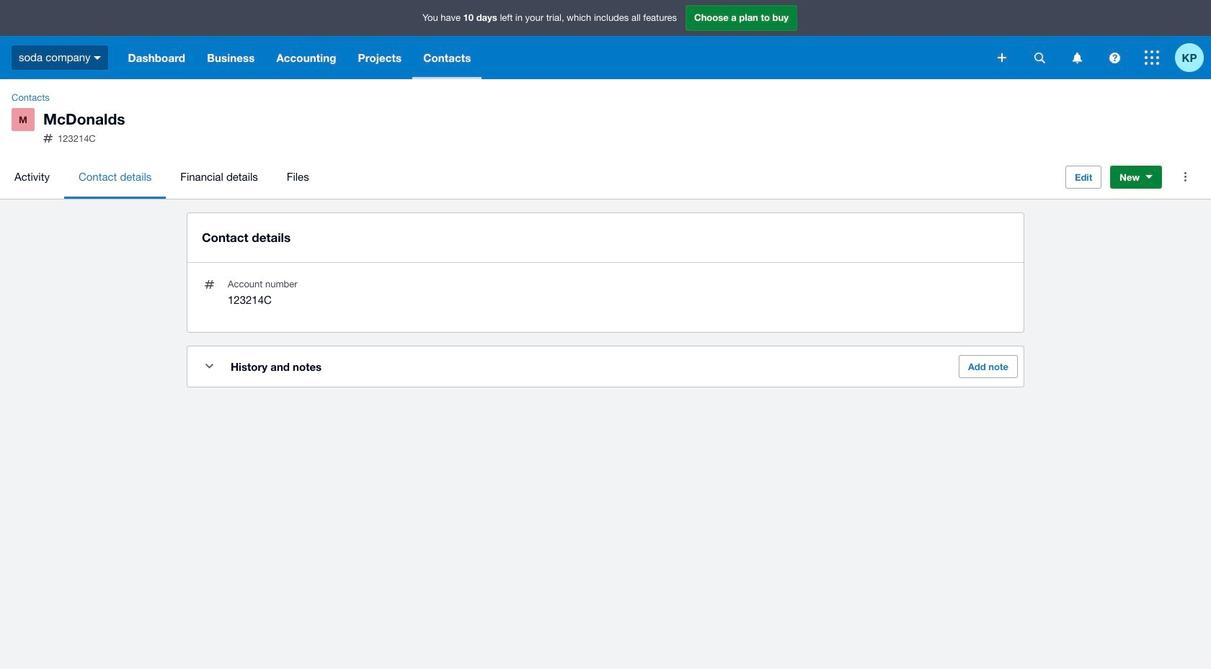 Task type: describe. For each thing, give the bounding box(es) containing it.
actions menu image
[[1171, 163, 1200, 192]]

toggle image
[[205, 364, 213, 369]]



Task type: locate. For each thing, give the bounding box(es) containing it.
1 horizontal spatial svg image
[[1073, 52, 1082, 63]]

banner
[[0, 0, 1211, 79]]

menu
[[0, 155, 1054, 199]]

0 horizontal spatial svg image
[[94, 56, 101, 60]]

svg image
[[1145, 50, 1159, 65], [1034, 52, 1045, 63], [1109, 52, 1120, 63], [998, 53, 1007, 62]]

svg image
[[1073, 52, 1082, 63], [94, 56, 101, 60]]



Task type: vqa. For each thing, say whether or not it's contained in the screenshot.
menu
yes



